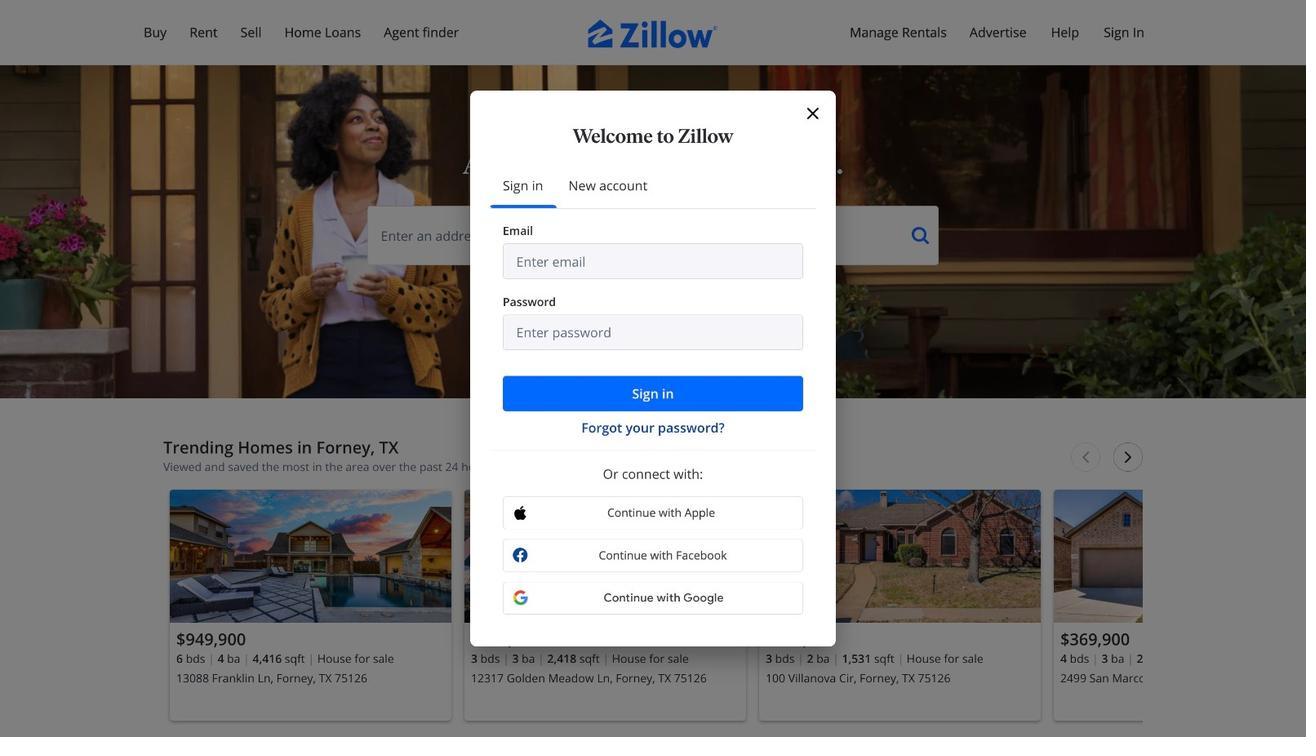 Task type: locate. For each thing, give the bounding box(es) containing it.
group
[[170, 490, 452, 721], [465, 490, 746, 721], [759, 490, 1041, 721], [1054, 490, 1306, 721]]

dialog
[[470, 91, 836, 647]]

12317 golden meadow ln, forney, tx 75126 element
[[465, 490, 746, 721]]

None submit
[[503, 376, 803, 411]]

list
[[163, 483, 1306, 736]]

2499 san marcos dr, forney, tx 75126 image
[[1054, 490, 1306, 623]]

Enter password password field
[[503, 315, 803, 350]]

13088 franklin ln, forney, tx 75126 image
[[170, 490, 452, 623]]



Task type: vqa. For each thing, say whether or not it's contained in the screenshot.
13088 Franklin Ln, Forney, Tx 75126 element
yes



Task type: describe. For each thing, give the bounding box(es) containing it.
2 group from the left
[[465, 490, 746, 721]]

Enter email email field
[[503, 244, 803, 279]]

12317 golden meadow ln, forney, tx 75126 image
[[465, 490, 746, 623]]

100 villanova cir, forney, tx 75126 image
[[759, 490, 1041, 623]]

3 group from the left
[[759, 490, 1041, 721]]

13088 franklin ln, forney, tx 75126 element
[[170, 490, 452, 721]]

home recommendations carousel element
[[163, 438, 1306, 736]]

100 villanova cir, forney, tx 75126 element
[[759, 490, 1041, 721]]

main navigation
[[0, 0, 1306, 65]]

4 group from the left
[[1054, 490, 1306, 721]]

2499 san marcos dr, forney, tx 75126 element
[[1054, 490, 1306, 721]]

authentication tabs tab list
[[490, 162, 817, 209]]

sign in actions group
[[503, 376, 803, 437]]

zillow logo image
[[588, 20, 719, 48]]

1 group from the left
[[170, 490, 452, 721]]



